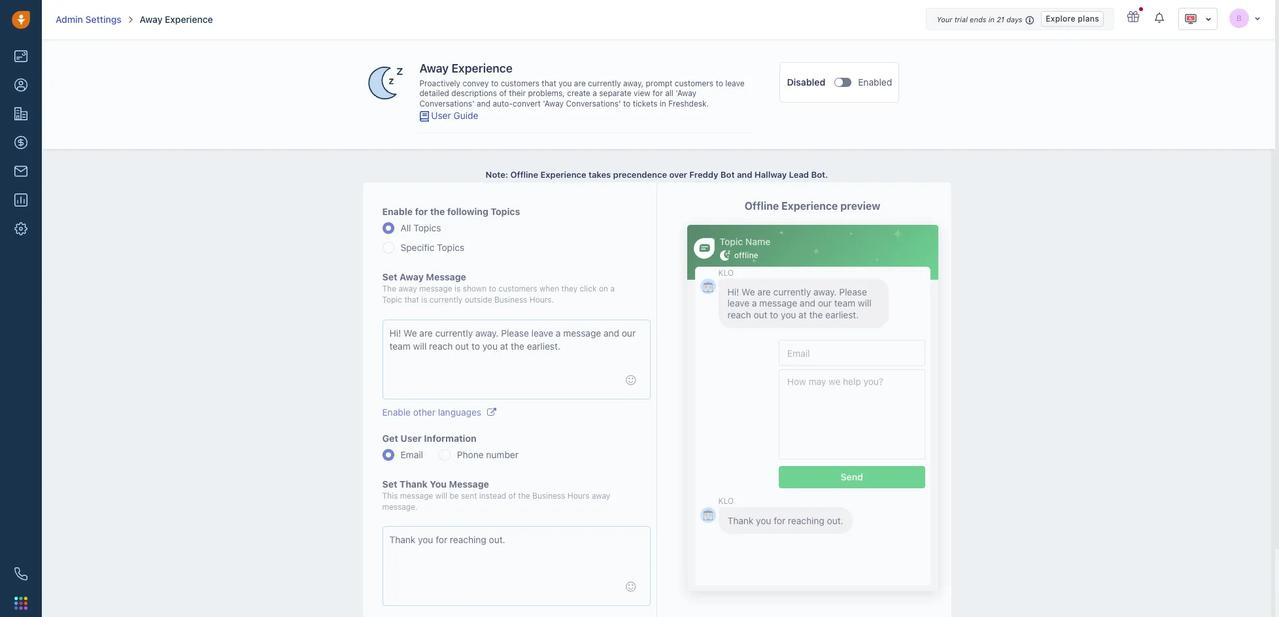 Task type: describe. For each thing, give the bounding box(es) containing it.
admin
[[56, 14, 83, 25]]

2 customers from the left
[[675, 78, 714, 88]]

are
[[574, 78, 586, 88]]

hallway
[[755, 169, 787, 180]]

all
[[665, 89, 674, 98]]

admin settings link
[[56, 13, 121, 26]]

phone element
[[8, 561, 34, 587]]

1 conversations' from the left
[[420, 99, 475, 109]]

bot
[[721, 169, 735, 180]]

you
[[559, 78, 572, 88]]

their
[[509, 89, 526, 98]]

a
[[593, 89, 597, 98]]

21
[[997, 15, 1005, 24]]

lead
[[789, 169, 809, 180]]

descriptions
[[451, 89, 497, 98]]

1 horizontal spatial 'away
[[676, 89, 697, 98]]

auto-
[[493, 99, 513, 109]]

precendence
[[613, 169, 667, 180]]

2 horizontal spatial to
[[716, 78, 723, 88]]

tickets
[[633, 99, 658, 109]]

missing translation "unavailable" for locale "en-us" image
[[1184, 12, 1198, 26]]

disabled
[[787, 77, 826, 88]]

1 horizontal spatial to
[[623, 99, 631, 109]]

away for away experience
[[140, 14, 162, 25]]

your
[[937, 15, 953, 24]]

admin settings
[[56, 14, 121, 25]]

currently
[[588, 78, 621, 88]]

of
[[499, 89, 507, 98]]

freshworks switcher image
[[14, 597, 27, 610]]

away experience
[[140, 14, 213, 25]]

that
[[542, 78, 556, 88]]

over
[[669, 169, 687, 180]]

experience for away experience proactively convey to customers that you are currently away, prompt customers to leave detailed descriptions of their problems, create a separate view for all 'away conversations' and auto-convert 'away conversations' to tickets in freshdesk.
[[452, 61, 513, 75]]

problems,
[[528, 89, 565, 98]]

user guide link
[[431, 110, 478, 121]]

in inside away experience proactively convey to customers that you are currently away, prompt customers to leave detailed descriptions of their problems, create a separate view for all 'away conversations' and auto-convert 'away conversations' to tickets in freshdesk.
[[660, 99, 666, 109]]

phone image
[[14, 568, 27, 581]]

plans
[[1078, 14, 1099, 23]]

2 conversations' from the left
[[566, 99, 621, 109]]

explore plans
[[1046, 14, 1099, 23]]

bell regular image
[[1155, 12, 1165, 24]]

proactively
[[420, 78, 460, 88]]



Task type: locate. For each thing, give the bounding box(es) containing it.
detailed
[[420, 89, 449, 98]]

to left leave
[[716, 78, 723, 88]]

1 vertical spatial and
[[737, 169, 752, 180]]

takes
[[589, 169, 611, 180]]

1 customers from the left
[[501, 78, 540, 88]]

away up 'proactively'
[[420, 61, 449, 75]]

ends
[[970, 15, 987, 24]]

1 horizontal spatial customers
[[675, 78, 714, 88]]

away experience proactively convey to customers that you are currently away, prompt customers to leave detailed descriptions of their problems, create a separate view for all 'away conversations' and auto-convert 'away conversations' to tickets in freshdesk.
[[420, 61, 745, 109]]

away,
[[623, 78, 644, 88]]

conversations' down a
[[566, 99, 621, 109]]

in
[[989, 15, 995, 24], [660, 99, 666, 109]]

ic_arrow_down image
[[1205, 14, 1212, 24]]

experience
[[165, 14, 213, 25], [452, 61, 513, 75], [541, 169, 586, 180]]

1 vertical spatial away
[[420, 61, 449, 75]]

settings
[[85, 14, 121, 25]]

ic_info_icon image
[[1026, 14, 1035, 26]]

note: offline experience takes precendence over freddy bot and hallway lead bot.
[[486, 169, 828, 180]]

2 vertical spatial experience
[[541, 169, 586, 180]]

and inside away experience proactively convey to customers that you are currently away, prompt customers to leave detailed descriptions of their problems, create a separate view for all 'away conversations' and auto-convert 'away conversations' to tickets in freshdesk.
[[477, 99, 491, 109]]

None checkbox
[[835, 78, 851, 87]]

0 horizontal spatial conversations'
[[420, 99, 475, 109]]

2 horizontal spatial experience
[[541, 169, 586, 180]]

user guide
[[431, 110, 478, 121]]

explore
[[1046, 14, 1076, 23]]

view
[[634, 89, 651, 98]]

in left 21
[[989, 15, 995, 24]]

freshdesk.
[[668, 99, 709, 109]]

offline
[[510, 169, 538, 180]]

customers up their
[[501, 78, 540, 88]]

separate
[[599, 89, 632, 98]]

'away
[[676, 89, 697, 98], [543, 99, 564, 109]]

customers up freshdesk. on the right top of page
[[675, 78, 714, 88]]

1 horizontal spatial conversations'
[[566, 99, 621, 109]]

0 horizontal spatial in
[[660, 99, 666, 109]]

customers
[[501, 78, 540, 88], [675, 78, 714, 88]]

user
[[431, 110, 451, 121]]

away inside away experience proactively convey to customers that you are currently away, prompt customers to leave detailed descriptions of their problems, create a separate view for all 'away conversations' and auto-convert 'away conversations' to tickets in freshdesk.
[[420, 61, 449, 75]]

0 horizontal spatial 'away
[[543, 99, 564, 109]]

your trial ends in 21 days
[[937, 15, 1023, 24]]

experience for away experience
[[165, 14, 213, 25]]

and
[[477, 99, 491, 109], [737, 169, 752, 180]]

note:
[[486, 169, 508, 180]]

bot.
[[811, 169, 828, 180]]

to right convey
[[491, 78, 499, 88]]

experience inside away experience proactively convey to customers that you are currently away, prompt customers to leave detailed descriptions of their problems, create a separate view for all 'away conversations' and auto-convert 'away conversations' to tickets in freshdesk.
[[452, 61, 513, 75]]

away
[[140, 14, 162, 25], [420, 61, 449, 75]]

away for away experience proactively convey to customers that you are currently away, prompt customers to leave detailed descriptions of their problems, create a separate view for all 'away conversations' and auto-convert 'away conversations' to tickets in freshdesk.
[[420, 61, 449, 75]]

conversations' up user
[[420, 99, 475, 109]]

trial
[[955, 15, 968, 24]]

ic_arrow_down image
[[1254, 14, 1261, 22]]

1 vertical spatial in
[[660, 99, 666, 109]]

0 horizontal spatial away
[[140, 14, 162, 25]]

days
[[1007, 15, 1023, 24]]

0 vertical spatial and
[[477, 99, 491, 109]]

0 horizontal spatial to
[[491, 78, 499, 88]]

1 horizontal spatial in
[[989, 15, 995, 24]]

0 horizontal spatial customers
[[501, 78, 540, 88]]

freddy
[[690, 169, 718, 180]]

0 horizontal spatial experience
[[165, 14, 213, 25]]

1 horizontal spatial experience
[[452, 61, 513, 75]]

explore plans button
[[1041, 11, 1104, 27]]

0 vertical spatial away
[[140, 14, 162, 25]]

1 vertical spatial experience
[[452, 61, 513, 75]]

convert
[[513, 99, 541, 109]]

1 horizontal spatial and
[[737, 169, 752, 180]]

away right settings at the top left
[[140, 14, 162, 25]]

and right bot
[[737, 169, 752, 180]]

1 horizontal spatial away
[[420, 61, 449, 75]]

create
[[567, 89, 591, 98]]

in down for
[[660, 99, 666, 109]]

to down separate on the top of page
[[623, 99, 631, 109]]

conversations'
[[420, 99, 475, 109], [566, 99, 621, 109]]

leave
[[725, 78, 745, 88]]

enabled
[[858, 77, 892, 88]]

and down descriptions
[[477, 99, 491, 109]]

0 vertical spatial in
[[989, 15, 995, 24]]

prompt
[[646, 78, 673, 88]]

guide
[[454, 110, 478, 121]]

0 vertical spatial experience
[[165, 14, 213, 25]]

0 horizontal spatial and
[[477, 99, 491, 109]]

'away up freshdesk. on the right top of page
[[676, 89, 697, 98]]

to
[[491, 78, 499, 88], [716, 78, 723, 88], [623, 99, 631, 109]]

'away down problems,
[[543, 99, 564, 109]]

convey
[[463, 78, 489, 88]]

for
[[653, 89, 663, 98]]



Task type: vqa. For each thing, say whether or not it's contained in the screenshot.
Emails
no



